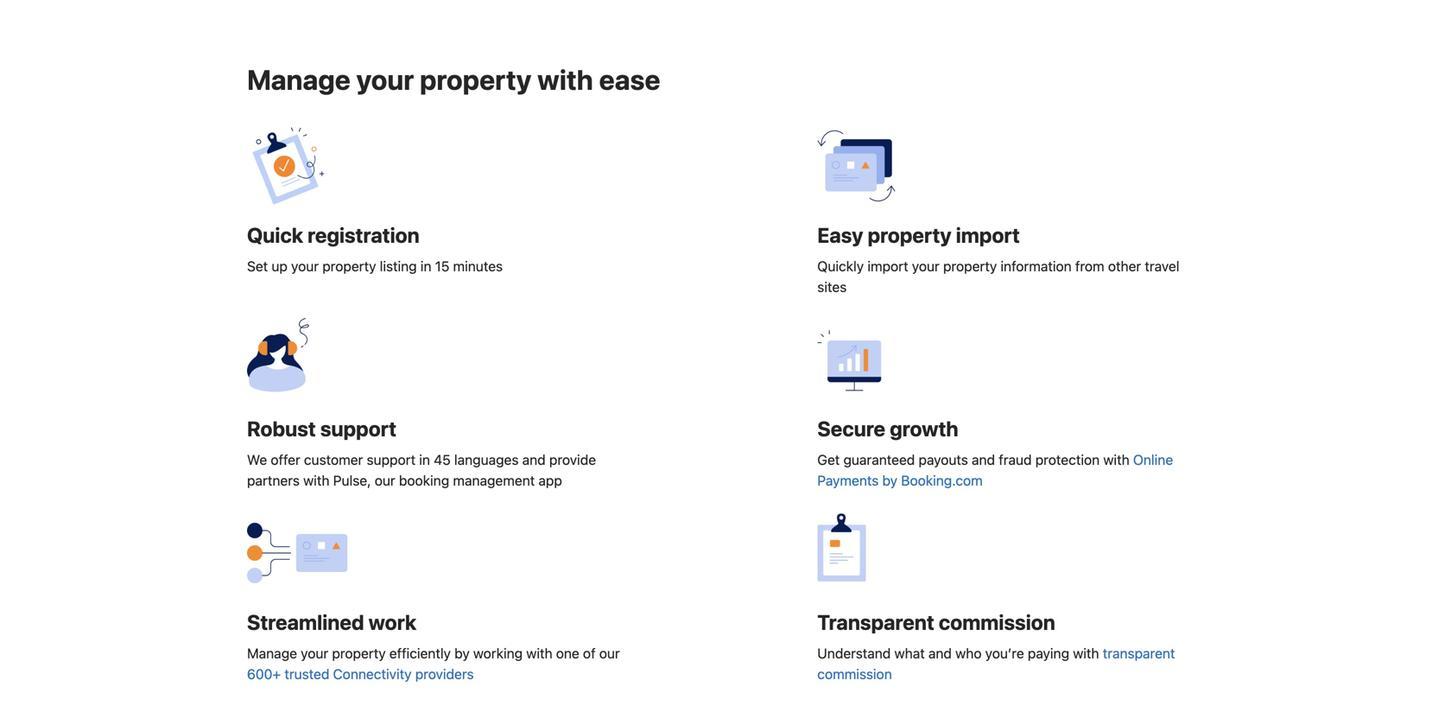 Task type: locate. For each thing, give the bounding box(es) containing it.
our
[[375, 472, 396, 489], [600, 645, 620, 661]]

commission up you're
[[939, 610, 1056, 634]]

1 vertical spatial in
[[419, 451, 430, 468]]

45
[[434, 451, 451, 468]]

with left one
[[526, 645, 553, 661]]

we
[[247, 451, 267, 468]]

streamlined work
[[247, 610, 417, 634]]

sites
[[818, 279, 847, 295]]

support inside we offer customer support in 45 languages and provide partners with pulse, our booking management app
[[367, 451, 416, 468]]

guaranteed
[[844, 451, 915, 468]]

import up quickly import your property information from other travel sites
[[956, 223, 1020, 247]]

1 vertical spatial our
[[600, 645, 620, 661]]

your
[[357, 63, 414, 96], [291, 258, 319, 274], [912, 258, 940, 274], [301, 645, 329, 661]]

import
[[956, 223, 1020, 247], [868, 258, 909, 274]]

and
[[523, 451, 546, 468], [972, 451, 996, 468], [929, 645, 952, 661]]

by
[[883, 472, 898, 489], [455, 645, 470, 661]]

1 horizontal spatial commission
[[939, 610, 1056, 634]]

work
[[369, 610, 417, 634]]

transparent
[[818, 610, 935, 634]]

0 horizontal spatial and
[[523, 451, 546, 468]]

0 horizontal spatial commission
[[818, 666, 892, 682]]

understand what and who you're paying with
[[818, 645, 1103, 661]]

0 horizontal spatial our
[[375, 472, 396, 489]]

in
[[421, 258, 432, 274], [419, 451, 430, 468]]

1 vertical spatial support
[[367, 451, 416, 468]]

0 vertical spatial import
[[956, 223, 1020, 247]]

1 horizontal spatial import
[[956, 223, 1020, 247]]

online payments by booking.com
[[818, 451, 1174, 489]]

with
[[538, 63, 593, 96], [1104, 451, 1130, 468], [303, 472, 330, 489], [526, 645, 553, 661], [1073, 645, 1100, 661]]

0 horizontal spatial by
[[455, 645, 470, 661]]

1 vertical spatial import
[[868, 258, 909, 274]]

commission for transparent commission
[[939, 610, 1056, 634]]

understand
[[818, 645, 891, 661]]

easy property import
[[818, 223, 1020, 247]]

payments
[[818, 472, 879, 489]]

booking
[[399, 472, 450, 489]]

with for get guaranteed payouts and fraud protection with
[[1104, 451, 1130, 468]]

with left ease on the top of page
[[538, 63, 593, 96]]

growth
[[890, 416, 959, 441]]

0 horizontal spatial import
[[868, 258, 909, 274]]

support up booking
[[367, 451, 416, 468]]

property inside manage your property efficiently by working with one of our 600+ trusted connectivity providers
[[332, 645, 386, 661]]

streamlined
[[247, 610, 364, 634]]

quick
[[247, 223, 303, 247]]

0 vertical spatial manage
[[247, 63, 351, 96]]

with inside manage your property efficiently by working with one of our 600+ trusted connectivity providers
[[526, 645, 553, 661]]

with down the customer
[[303, 472, 330, 489]]

our inside we offer customer support in 45 languages and provide partners with pulse, our booking management app
[[375, 472, 396, 489]]

by inside online payments by booking.com
[[883, 472, 898, 489]]

0 vertical spatial support
[[320, 416, 397, 441]]

by down 'guaranteed' on the bottom right
[[883, 472, 898, 489]]

import down the easy property import
[[868, 258, 909, 274]]

and left the fraud
[[972, 451, 996, 468]]

our right pulse,
[[375, 472, 396, 489]]

offer
[[271, 451, 301, 468]]

by up providers
[[455, 645, 470, 661]]

1 horizontal spatial our
[[600, 645, 620, 661]]

with for manage your property efficiently by working with one of our 600+ trusted connectivity providers
[[526, 645, 553, 661]]

600+ trusted connectivity providers link
[[247, 666, 474, 682]]

online
[[1134, 451, 1174, 468]]

600+
[[247, 666, 281, 682]]

in left 15
[[421, 258, 432, 274]]

we offer customer support in 45 languages and provide partners with pulse, our booking management app
[[247, 451, 596, 489]]

our right of
[[600, 645, 620, 661]]

manage your property with ease
[[247, 63, 661, 96]]

information
[[1001, 258, 1072, 274]]

commission
[[939, 610, 1056, 634], [818, 666, 892, 682]]

with right paying
[[1073, 645, 1100, 661]]

1 vertical spatial commission
[[818, 666, 892, 682]]

quick registration
[[247, 223, 420, 247]]

0 vertical spatial by
[[883, 472, 898, 489]]

with left online
[[1104, 451, 1130, 468]]

manage for manage your property with ease
[[247, 63, 351, 96]]

commission for transparent commission
[[818, 666, 892, 682]]

fraud
[[999, 451, 1032, 468]]

transparent commission
[[818, 610, 1056, 634]]

0 vertical spatial in
[[421, 258, 432, 274]]

1 horizontal spatial by
[[883, 472, 898, 489]]

languages
[[454, 451, 519, 468]]

booking.com
[[902, 472, 983, 489]]

0 vertical spatial commission
[[939, 610, 1056, 634]]

manage inside manage your property efficiently by working with one of our 600+ trusted connectivity providers
[[247, 645, 297, 661]]

1 vertical spatial by
[[455, 645, 470, 661]]

what
[[895, 645, 925, 661]]

in left 45
[[419, 451, 430, 468]]

partners
[[247, 472, 300, 489]]

quickly
[[818, 258, 864, 274]]

1 manage from the top
[[247, 63, 351, 96]]

secure growth
[[818, 416, 959, 441]]

payouts
[[919, 451, 969, 468]]

manage
[[247, 63, 351, 96], [247, 645, 297, 661]]

and left the who
[[929, 645, 952, 661]]

1 vertical spatial manage
[[247, 645, 297, 661]]

commission down understand
[[818, 666, 892, 682]]

manage your property efficiently by working with one of our 600+ trusted connectivity providers
[[247, 645, 620, 682]]

property
[[420, 63, 532, 96], [868, 223, 952, 247], [323, 258, 376, 274], [944, 258, 997, 274], [332, 645, 386, 661]]

2 manage from the top
[[247, 645, 297, 661]]

0 vertical spatial our
[[375, 472, 396, 489]]

commission inside transparent commission
[[818, 666, 892, 682]]

and up app
[[523, 451, 546, 468]]

app
[[539, 472, 562, 489]]

provide
[[550, 451, 596, 468]]

support
[[320, 416, 397, 441], [367, 451, 416, 468]]

up
[[272, 258, 288, 274]]

support up the customer
[[320, 416, 397, 441]]

get
[[818, 451, 840, 468]]

from
[[1076, 258, 1105, 274]]

easy
[[818, 223, 864, 247]]



Task type: vqa. For each thing, say whether or not it's contained in the screenshot.
WORLDWIDE
no



Task type: describe. For each thing, give the bounding box(es) containing it.
set up your property listing in 15 minutes
[[247, 258, 503, 274]]

robust support
[[247, 416, 397, 441]]

with for understand what and who you're paying with
[[1073, 645, 1100, 661]]

robust
[[247, 416, 316, 441]]

manage for manage your property efficiently by working with one of our 600+ trusted connectivity providers
[[247, 645, 297, 661]]

providers
[[415, 666, 474, 682]]

other
[[1109, 258, 1142, 274]]

online payments by booking.com link
[[818, 451, 1174, 489]]

you're
[[986, 645, 1025, 661]]

1 horizontal spatial and
[[929, 645, 952, 661]]

connectivity
[[333, 666, 412, 682]]

property inside quickly import your property information from other travel sites
[[944, 258, 997, 274]]

secure
[[818, 416, 886, 441]]

management
[[453, 472, 535, 489]]

transparent
[[1103, 645, 1176, 661]]

set
[[247, 258, 268, 274]]

registration
[[308, 223, 420, 247]]

quickly import your property information from other travel sites
[[818, 258, 1180, 295]]

minutes
[[453, 258, 503, 274]]

listing
[[380, 258, 417, 274]]

transparent commission
[[818, 645, 1176, 682]]

in inside we offer customer support in 45 languages and provide partners with pulse, our booking management app
[[419, 451, 430, 468]]

your inside manage your property efficiently by working with one of our 600+ trusted connectivity providers
[[301, 645, 329, 661]]

of
[[583, 645, 596, 661]]

trusted
[[285, 666, 330, 682]]

our inside manage your property efficiently by working with one of our 600+ trusted connectivity providers
[[600, 645, 620, 661]]

import inside quickly import your property information from other travel sites
[[868, 258, 909, 274]]

get guaranteed payouts and fraud protection with
[[818, 451, 1134, 468]]

who
[[956, 645, 982, 661]]

transparent commission link
[[818, 645, 1176, 682]]

ease
[[599, 63, 661, 96]]

working
[[473, 645, 523, 661]]

with inside we offer customer support in 45 languages and provide partners with pulse, our booking management app
[[303, 472, 330, 489]]

2 horizontal spatial and
[[972, 451, 996, 468]]

pulse,
[[333, 472, 371, 489]]

protection
[[1036, 451, 1100, 468]]

by inside manage your property efficiently by working with one of our 600+ trusted connectivity providers
[[455, 645, 470, 661]]

one
[[556, 645, 580, 661]]

efficiently
[[390, 645, 451, 661]]

and inside we offer customer support in 45 languages and provide partners with pulse, our booking management app
[[523, 451, 546, 468]]

15
[[435, 258, 450, 274]]

your inside quickly import your property information from other travel sites
[[912, 258, 940, 274]]

paying
[[1028, 645, 1070, 661]]

customer
[[304, 451, 363, 468]]

travel
[[1145, 258, 1180, 274]]



